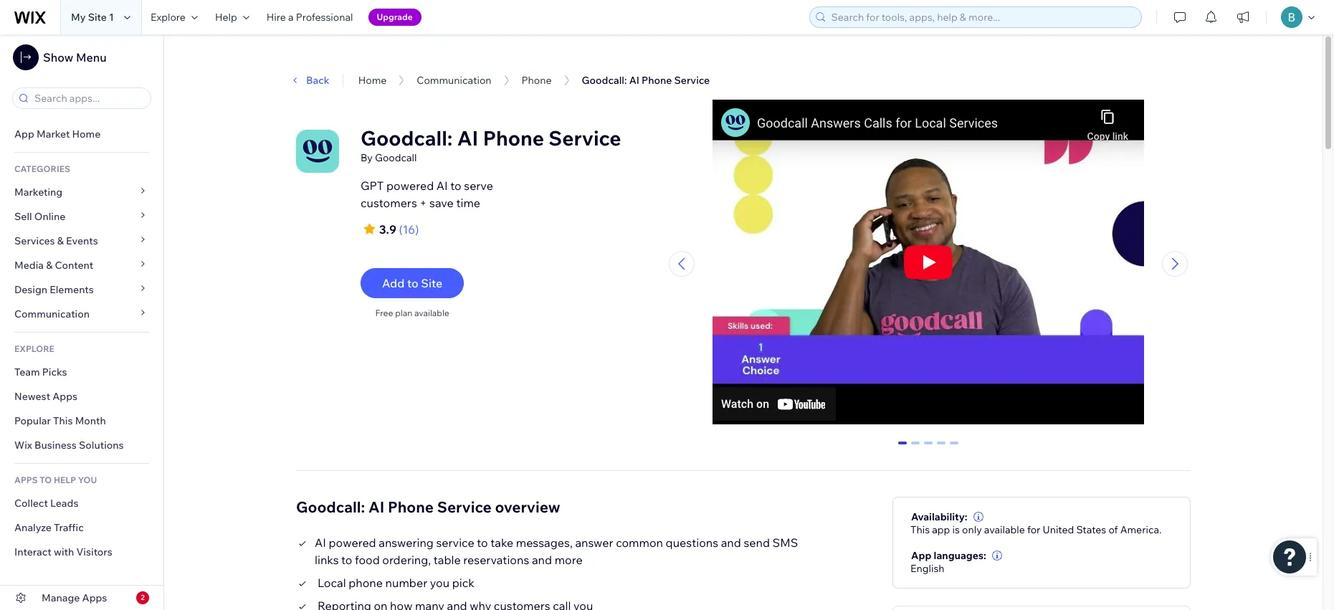 Task type: vqa. For each thing, say whether or not it's contained in the screenshot.
SMS
yes



Task type: locate. For each thing, give the bounding box(es) containing it.
communication link
[[417, 74, 492, 87], [0, 302, 163, 326]]

0 vertical spatial powered
[[386, 179, 434, 193]]

powered inside gpt powered ai to serve customers + save time
[[386, 179, 434, 193]]

gpt powered ai to serve customers + save time
[[361, 179, 493, 210]]

categories
[[14, 163, 70, 174]]

collect leads
[[14, 497, 78, 510]]

goodcall: ai phone service button
[[575, 70, 717, 91]]

& right media
[[46, 259, 53, 272]]

2
[[925, 441, 931, 454], [141, 593, 145, 602]]

& for content
[[46, 259, 53, 272]]

back button
[[289, 74, 330, 87]]

goodcall: right phone link
[[582, 74, 627, 87]]

to right add
[[407, 276, 418, 290]]

hire
[[267, 11, 286, 24]]

table
[[434, 553, 461, 567]]

site inside "add to site" button
[[421, 276, 443, 290]]

0 vertical spatial this
[[53, 414, 73, 427]]

1 horizontal spatial communication
[[417, 74, 492, 87]]

site
[[88, 11, 107, 24], [421, 276, 443, 290]]

help
[[54, 475, 76, 485]]

communication inside sidebar element
[[14, 308, 92, 320]]

0 horizontal spatial &
[[46, 259, 53, 272]]

1 vertical spatial 1
[[913, 441, 918, 454]]

back
[[306, 74, 330, 87]]

add to site
[[382, 276, 443, 290]]

events
[[66, 234, 98, 247]]

& left events
[[57, 234, 64, 247]]

2 right manage apps
[[141, 593, 145, 602]]

1 vertical spatial powered
[[329, 535, 376, 550]]

available right plan
[[414, 308, 449, 318]]

app left market
[[14, 128, 34, 141]]

app inside app market home link
[[14, 128, 34, 141]]

1 right 0 at right bottom
[[913, 441, 918, 454]]

1 horizontal spatial and
[[721, 535, 741, 550]]

1 vertical spatial service
[[549, 125, 621, 151]]

this up the 'wix business solutions'
[[53, 414, 73, 427]]

0 vertical spatial apps
[[53, 390, 77, 403]]

service inside button
[[674, 74, 710, 87]]

apps right manage on the left bottom
[[82, 591, 107, 604]]

1 vertical spatial goodcall:
[[361, 125, 453, 151]]

2 vertical spatial goodcall:
[[296, 497, 365, 516]]

service
[[436, 535, 474, 550]]

team picks link
[[0, 360, 163, 384]]

home link
[[358, 74, 387, 87]]

0 vertical spatial service
[[674, 74, 710, 87]]

to left take at the bottom of the page
[[477, 535, 488, 550]]

food
[[355, 553, 380, 567]]

0 horizontal spatial home
[[72, 128, 101, 141]]

upgrade button
[[368, 9, 421, 26]]

1 horizontal spatial available
[[984, 523, 1025, 536]]

powered up food
[[329, 535, 376, 550]]

1 vertical spatial apps
[[82, 591, 107, 604]]

sms
[[773, 535, 798, 550]]

services & events
[[14, 234, 98, 247]]

goodcall up back button
[[274, 59, 316, 72]]

goodcall: inside goodcall: ai phone service by goodcall
[[361, 125, 453, 151]]

goodcall:
[[582, 74, 627, 87], [361, 125, 453, 151], [296, 497, 365, 516]]

1 horizontal spatial home
[[358, 74, 387, 87]]

home
[[358, 74, 387, 87], [72, 128, 101, 141]]

ai inside ai powered answering service to take messages, answer common questions and send sms links to food ordering, table reservations and more
[[315, 535, 326, 550]]

powered inside ai powered answering service to take messages, answer common questions and send sms links to food ordering, table reservations and more
[[329, 535, 376, 550]]

interact
[[14, 546, 51, 559]]

1 vertical spatial &
[[46, 259, 53, 272]]

answering
[[379, 535, 434, 550]]

to up "time"
[[450, 179, 461, 193]]

1 vertical spatial site
[[421, 276, 443, 290]]

goodcall: up by
[[361, 125, 453, 151]]

to right links in the left bottom of the page
[[341, 553, 352, 567]]

goodcall: ai phone service by goodcall
[[361, 125, 621, 164]]

0 vertical spatial site
[[88, 11, 107, 24]]

0 vertical spatial 2
[[925, 441, 931, 454]]

newest apps link
[[0, 384, 163, 409]]

services
[[14, 234, 55, 247]]

0 horizontal spatial communication
[[14, 308, 92, 320]]

1 horizontal spatial site
[[421, 276, 443, 290]]

3
[[938, 441, 944, 454]]

this left app
[[911, 523, 930, 536]]

interact with visitors
[[14, 546, 112, 559]]

home right market
[[72, 128, 101, 141]]

goodcall: inside button
[[582, 74, 627, 87]]

1 horizontal spatial app
[[911, 549, 932, 562]]

month
[[75, 414, 106, 427]]

english
[[911, 562, 945, 575]]

ai for goodcall: ai phone service by goodcall
[[457, 125, 478, 151]]

customers
[[361, 196, 417, 210]]

2 left 3
[[925, 441, 931, 454]]

states
[[1076, 523, 1106, 536]]

gpt
[[361, 179, 384, 193]]

manage apps
[[42, 591, 107, 604]]

content
[[55, 259, 93, 272]]

and down messages,
[[532, 553, 552, 567]]

0 horizontal spatial and
[[532, 553, 552, 567]]

service inside goodcall: ai phone service by goodcall
[[549, 125, 621, 151]]

and left send
[[721, 535, 741, 550]]

0 vertical spatial goodcall:
[[582, 74, 627, 87]]

apps
[[53, 390, 77, 403], [82, 591, 107, 604]]

services & events link
[[0, 229, 163, 253]]

1 horizontal spatial apps
[[82, 591, 107, 604]]

to inside button
[[407, 276, 418, 290]]

apps up popular this month
[[53, 390, 77, 403]]

1 vertical spatial and
[[532, 553, 552, 567]]

1 horizontal spatial goodcall
[[375, 151, 417, 164]]

& for events
[[57, 234, 64, 247]]

newest
[[14, 390, 50, 403]]

ai inside goodcall: ai phone service button
[[629, 74, 640, 87]]

Search apps... field
[[30, 88, 146, 108]]

1 vertical spatial home
[[72, 128, 101, 141]]

app
[[932, 523, 950, 536]]

1 vertical spatial communication
[[14, 308, 92, 320]]

1 horizontal spatial &
[[57, 234, 64, 247]]

phone inside goodcall: ai phone service by goodcall
[[483, 125, 544, 151]]

1 horizontal spatial powered
[[386, 179, 434, 193]]

3.9
[[379, 222, 396, 237]]

app
[[14, 128, 34, 141], [911, 549, 932, 562]]

0 1 2 3 4
[[900, 441, 957, 454]]

0 vertical spatial 1
[[109, 11, 114, 24]]

media & content link
[[0, 253, 163, 277]]

you
[[430, 575, 450, 590]]

my site 1
[[71, 11, 114, 24]]

0 horizontal spatial app
[[14, 128, 34, 141]]

0 horizontal spatial communication link
[[0, 302, 163, 326]]

1 vertical spatial 2
[[141, 593, 145, 602]]

goodcall
[[274, 59, 316, 72], [375, 151, 417, 164]]

0 vertical spatial &
[[57, 234, 64, 247]]

answer
[[575, 535, 613, 550]]

languages:
[[934, 549, 986, 562]]

site up free plan available on the left
[[421, 276, 443, 290]]

0 horizontal spatial service
[[437, 497, 492, 516]]

powered up +
[[386, 179, 434, 193]]

goodcall: for goodcall: ai phone service by goodcall
[[361, 125, 453, 151]]

goodcall right by
[[375, 151, 417, 164]]

1 horizontal spatial service
[[549, 125, 621, 151]]

1 right my
[[109, 11, 114, 24]]

available left for on the bottom right
[[984, 523, 1025, 536]]

1 vertical spatial communication link
[[0, 302, 163, 326]]

3.9 ( 16 )
[[379, 222, 419, 237]]

2 horizontal spatial service
[[674, 74, 710, 87]]

hire a professional link
[[258, 0, 362, 34]]

powered for ai
[[386, 179, 434, 193]]

1 vertical spatial goodcall
[[375, 151, 417, 164]]

marketing
[[14, 186, 63, 199]]

apps to help you
[[14, 475, 97, 485]]

communication
[[417, 74, 492, 87], [14, 308, 92, 320]]

0 vertical spatial and
[[721, 535, 741, 550]]

interact with visitors link
[[0, 540, 163, 564]]

0 vertical spatial app
[[14, 128, 34, 141]]

0 horizontal spatial this
[[53, 414, 73, 427]]

ai for goodcall: ai phone service
[[629, 74, 640, 87]]

0 horizontal spatial powered
[[329, 535, 376, 550]]

wix business solutions link
[[0, 433, 163, 457]]

1 horizontal spatial this
[[911, 523, 930, 536]]

1 vertical spatial app
[[911, 549, 932, 562]]

available
[[414, 308, 449, 318], [984, 523, 1025, 536]]

apps for newest apps
[[53, 390, 77, 403]]

0 vertical spatial communication link
[[417, 74, 492, 87]]

0 horizontal spatial 2
[[141, 593, 145, 602]]

0 horizontal spatial apps
[[53, 390, 77, 403]]

0 horizontal spatial available
[[414, 308, 449, 318]]

design elements
[[14, 283, 94, 296]]

analyze traffic link
[[0, 515, 163, 540]]

phone inside button
[[642, 74, 672, 87]]

app left languages:
[[911, 549, 932, 562]]

ai inside gpt powered ai to serve customers + save time
[[436, 179, 448, 193]]

time
[[456, 196, 480, 210]]

newest apps
[[14, 390, 77, 403]]

home right back
[[358, 74, 387, 87]]

sell
[[14, 210, 32, 223]]

&
[[57, 234, 64, 247], [46, 259, 53, 272]]

0 vertical spatial goodcall
[[274, 59, 316, 72]]

1
[[109, 11, 114, 24], [913, 441, 918, 454]]

2 vertical spatial service
[[437, 497, 492, 516]]

4
[[951, 441, 957, 454]]

local
[[318, 575, 346, 590]]

1 horizontal spatial communication link
[[417, 74, 492, 87]]

goodcall: up links in the left bottom of the page
[[296, 497, 365, 516]]

you
[[78, 475, 97, 485]]

business
[[34, 439, 77, 452]]

0 horizontal spatial 1
[[109, 11, 114, 24]]

ai inside goodcall: ai phone service by goodcall
[[457, 125, 478, 151]]

phone
[[349, 575, 383, 590]]

explore
[[151, 11, 186, 24]]

phone for goodcall: ai phone service by goodcall
[[483, 125, 544, 151]]

site right my
[[88, 11, 107, 24]]

0 vertical spatial communication
[[417, 74, 492, 87]]

and
[[721, 535, 741, 550], [532, 553, 552, 567]]

this app is only available for united states of america.
[[911, 523, 1162, 536]]



Task type: describe. For each thing, give the bounding box(es) containing it.
help button
[[206, 0, 258, 34]]

to inside gpt powered ai to serve customers + save time
[[450, 179, 461, 193]]

market
[[37, 128, 70, 141]]

sidebar element
[[0, 34, 164, 610]]

help
[[215, 11, 237, 24]]

traffic
[[54, 521, 84, 534]]

0
[[900, 441, 905, 454]]

goodcall: ai phone service  overview
[[296, 497, 560, 516]]

number
[[385, 575, 427, 590]]

service for goodcall: ai phone service
[[674, 74, 710, 87]]

more
[[555, 553, 583, 567]]

1 horizontal spatial 1
[[913, 441, 918, 454]]

analyze traffic
[[14, 521, 84, 534]]

hire a professional
[[267, 11, 353, 24]]

phone link
[[522, 74, 552, 87]]

team picks
[[14, 366, 67, 379]]

picks
[[42, 366, 67, 379]]

free plan available
[[375, 308, 449, 318]]

elements
[[50, 283, 94, 296]]

0 vertical spatial available
[[414, 308, 449, 318]]

links
[[315, 553, 339, 567]]

manage
[[42, 591, 80, 604]]

messages,
[[516, 535, 573, 550]]

menu
[[76, 50, 107, 65]]

send
[[744, 535, 770, 550]]

service for goodcall: ai phone service  overview
[[437, 497, 492, 516]]

popular
[[14, 414, 51, 427]]

1 vertical spatial available
[[984, 523, 1025, 536]]

pick
[[452, 575, 475, 590]]

16
[[403, 222, 415, 237]]

add
[[382, 276, 405, 290]]

goodcall: for goodcall: ai phone service
[[582, 74, 627, 87]]

home inside sidebar element
[[72, 128, 101, 141]]

ordering,
[[382, 553, 431, 567]]

app for app market home
[[14, 128, 34, 141]]

goodcall: ai phone service
[[582, 74, 710, 87]]

service for goodcall: ai phone service by goodcall
[[549, 125, 621, 151]]

take
[[491, 535, 513, 550]]

this inside sidebar element
[[53, 414, 73, 427]]

of
[[1109, 523, 1118, 536]]

for
[[1027, 523, 1041, 536]]

)
[[415, 222, 419, 237]]

1 horizontal spatial 2
[[925, 441, 931, 454]]

united
[[1043, 523, 1074, 536]]

explore
[[14, 343, 54, 354]]

0 horizontal spatial site
[[88, 11, 107, 24]]

goodcall inside goodcall: ai phone service by goodcall
[[375, 151, 417, 164]]

reservations
[[463, 553, 529, 567]]

overview
[[495, 497, 560, 516]]

show
[[43, 50, 73, 65]]

powered for answering
[[329, 535, 376, 550]]

by
[[361, 151, 373, 164]]

goodcall: for goodcall: ai phone service  overview
[[296, 497, 365, 516]]

common
[[616, 535, 663, 550]]

to
[[40, 475, 52, 485]]

media & content
[[14, 259, 93, 272]]

plan
[[395, 308, 412, 318]]

phone for goodcall: ai phone service
[[642, 74, 672, 87]]

only
[[962, 523, 982, 536]]

serve
[[464, 179, 493, 193]]

goodcall: ai phone service  logo image
[[296, 130, 339, 173]]

wix business solutions
[[14, 439, 124, 452]]

phone for goodcall: ai phone service  overview
[[388, 497, 434, 516]]

show menu button
[[13, 44, 107, 70]]

design
[[14, 283, 47, 296]]

app for app languages:
[[911, 549, 932, 562]]

professional
[[296, 11, 353, 24]]

popular this month
[[14, 414, 106, 427]]

solutions
[[79, 439, 124, 452]]

show menu
[[43, 50, 107, 65]]

apps for manage apps
[[82, 591, 107, 604]]

collect
[[14, 497, 48, 510]]

my
[[71, 11, 86, 24]]

sell online
[[14, 210, 66, 223]]

add to site button
[[361, 268, 464, 298]]

1 vertical spatial this
[[911, 523, 930, 536]]

2 inside sidebar element
[[141, 593, 145, 602]]

app market home link
[[0, 122, 163, 146]]

with
[[54, 546, 74, 559]]

online
[[34, 210, 66, 223]]

popular this month link
[[0, 409, 163, 433]]

america.
[[1120, 523, 1162, 536]]

Search for tools, apps, help & more... field
[[827, 7, 1137, 27]]

0 vertical spatial home
[[358, 74, 387, 87]]

team
[[14, 366, 40, 379]]

is
[[953, 523, 960, 536]]

(
[[399, 222, 403, 237]]

marketing link
[[0, 180, 163, 204]]

local phone number you pick
[[318, 575, 475, 590]]

leads
[[50, 497, 78, 510]]

ai for goodcall: ai phone service  overview
[[369, 497, 384, 516]]

+
[[420, 196, 427, 210]]

0 horizontal spatial goodcall
[[274, 59, 316, 72]]

media
[[14, 259, 44, 272]]

save
[[430, 196, 454, 210]]

app market home
[[14, 128, 101, 141]]

analyze
[[14, 521, 52, 534]]



